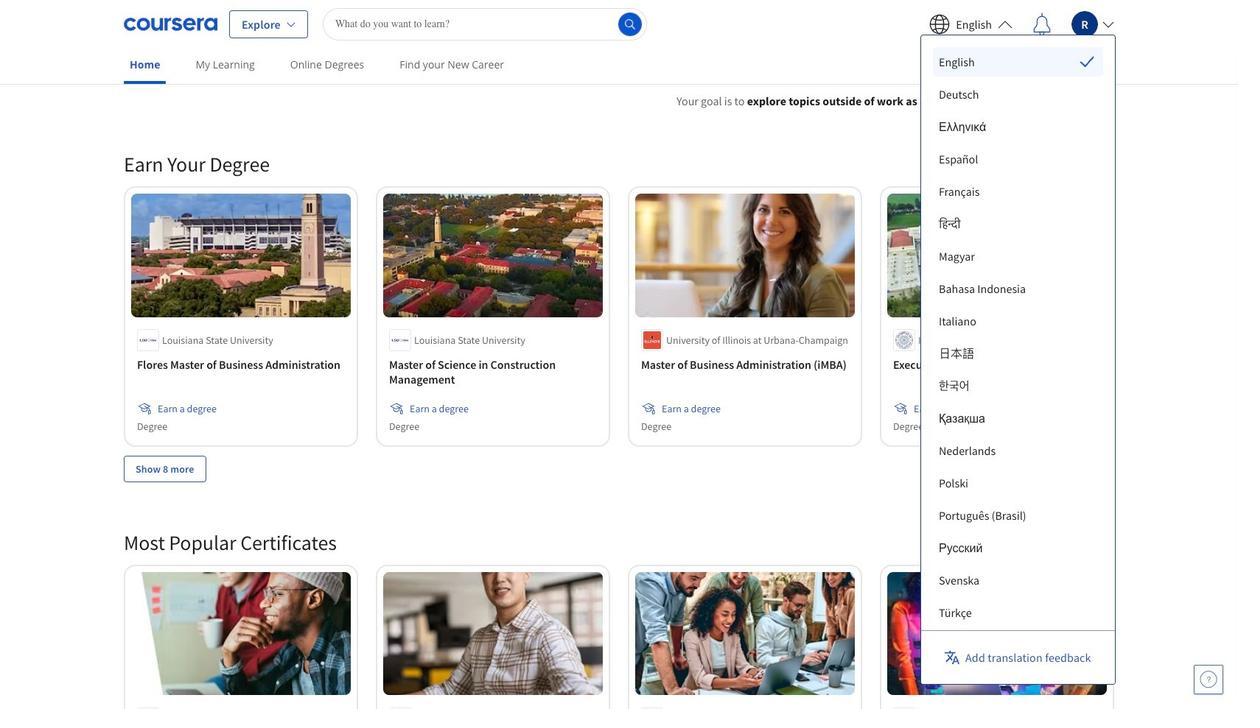 Task type: vqa. For each thing, say whether or not it's contained in the screenshot.
main content
yes



Task type: locate. For each thing, give the bounding box(es) containing it.
help center image
[[1200, 672, 1218, 689]]

earn your degree collection element
[[115, 128, 1124, 506]]

None search field
[[323, 8, 647, 40]]

radio item
[[933, 47, 1103, 77]]

main content
[[0, 74, 1239, 710]]

menu
[[933, 47, 1103, 710]]



Task type: describe. For each thing, give the bounding box(es) containing it.
most popular certificates collection element
[[115, 506, 1124, 710]]

coursera image
[[124, 12, 217, 36]]



